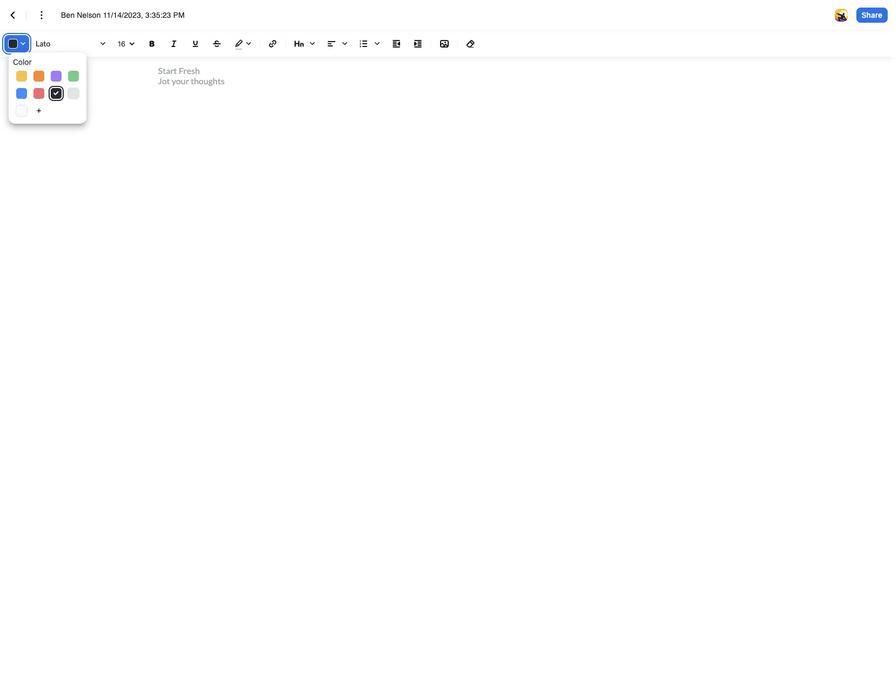 Task type: describe. For each thing, give the bounding box(es) containing it.
decrease indent image
[[390, 37, 403, 50]]

share
[[862, 10, 883, 19]]

red option
[[34, 88, 44, 99]]

heading image
[[291, 35, 319, 52]]

all notes image
[[6, 9, 19, 22]]

clear style image
[[465, 37, 478, 50]]

underline image
[[189, 37, 202, 50]]

link image
[[266, 37, 279, 50]]

color list box
[[9, 52, 86, 124]]

insert image image
[[438, 37, 451, 50]]

ben nelson image
[[835, 9, 848, 22]]

black option
[[51, 88, 62, 99]]

bold image
[[146, 37, 159, 50]]



Task type: vqa. For each thing, say whether or not it's contained in the screenshot.
Black option
yes



Task type: locate. For each thing, give the bounding box(es) containing it.
color
[[13, 57, 32, 66]]

yellow option
[[16, 71, 27, 82]]

text align image
[[323, 35, 351, 52]]

white option
[[16, 105, 27, 116]]

black image
[[54, 91, 59, 96]]

list image
[[356, 35, 384, 52]]

text highlight image
[[230, 35, 255, 52]]

green option
[[68, 71, 79, 82]]

italic image
[[168, 37, 181, 50]]

font image
[[34, 35, 109, 52]]

increase indent image
[[412, 37, 425, 50]]

color option
[[13, 57, 82, 68]]

more image
[[35, 9, 48, 22]]

share button
[[857, 8, 888, 23]]

orange option
[[34, 71, 44, 82]]

blue option
[[16, 88, 27, 99]]

gray option
[[68, 88, 79, 99]]

strikethrough image
[[211, 37, 224, 50]]

purple option
[[51, 71, 62, 82]]

None text field
[[61, 10, 197, 21]]



